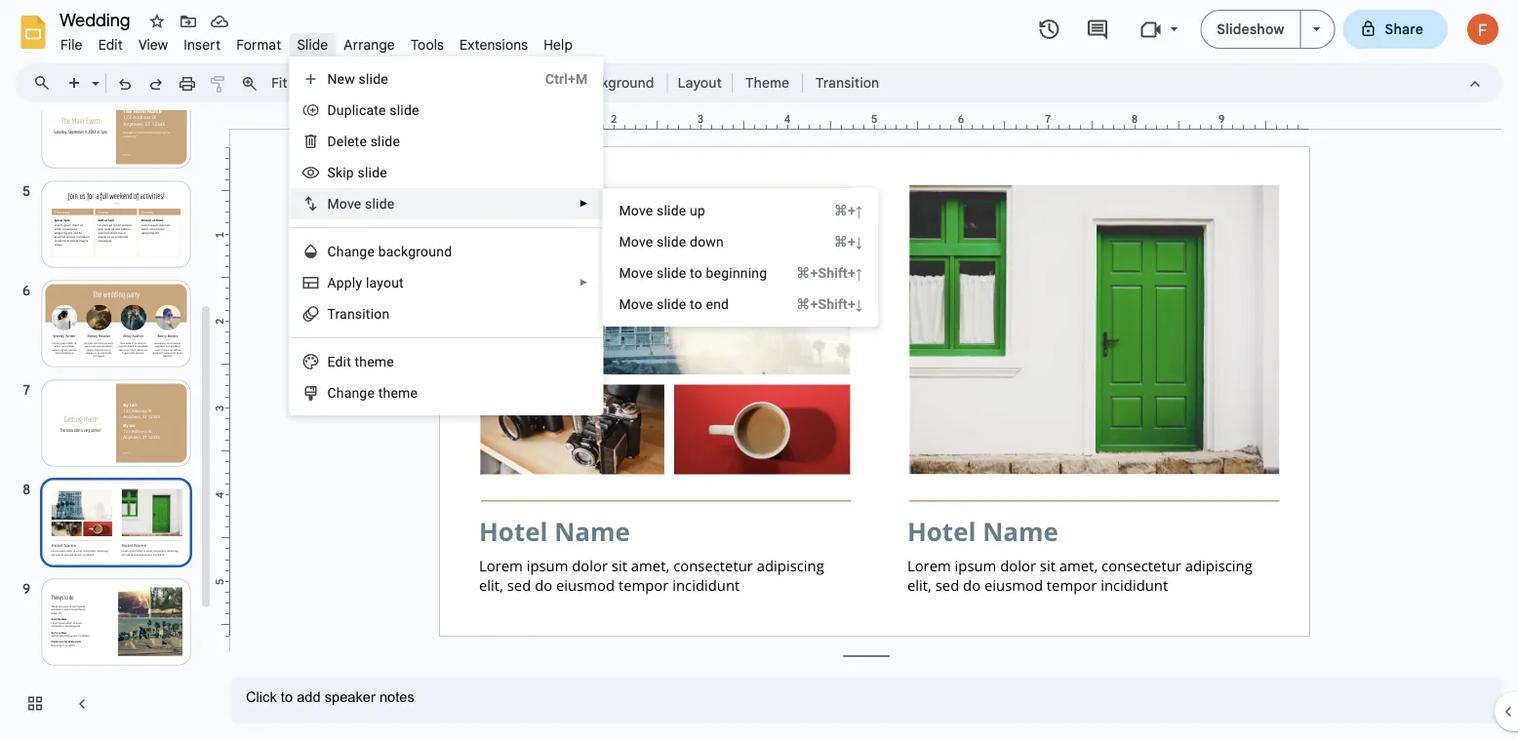 Task type: vqa. For each thing, say whether or not it's contained in the screenshot.
PRESENTATION
no



Task type: locate. For each thing, give the bounding box(es) containing it.
e down move slide to be g inning
[[646, 296, 653, 312]]

p
[[698, 203, 706, 219]]

extensions menu item
[[452, 33, 536, 56]]

v down move slide to be g inning
[[639, 296, 646, 312]]

down
[[690, 234, 724, 250]]

Zoom field
[[265, 69, 343, 98]]

m o ve slide down
[[619, 234, 724, 250]]

v for e slide
[[347, 196, 354, 212]]

heme
[[383, 385, 418, 401]]

theme
[[746, 74, 790, 91]]

e right the
[[387, 354, 394, 370]]

navigation inside application
[[0, 76, 215, 740]]

d left lete
[[327, 133, 337, 149]]

► for e slide
[[579, 198, 589, 209]]

g
[[722, 265, 729, 281]]

move slide to beginning g element
[[619, 265, 773, 281]]

0 vertical spatial mo
[[327, 196, 347, 212]]

1 vertical spatial change
[[327, 385, 375, 401]]

slide down m o ve slide down
[[657, 265, 687, 281]]

2 d from the top
[[327, 133, 337, 149]]

Star checkbox
[[143, 8, 171, 35]]

transition button
[[807, 68, 888, 98]]

ew
[[337, 71, 355, 87]]

to
[[690, 265, 703, 281], [690, 296, 703, 312]]

to left end
[[690, 296, 703, 312]]

slideshow
[[1217, 20, 1285, 38]]

1 horizontal spatial mo
[[619, 296, 639, 312]]

menu
[[289, 0, 604, 726], [603, 188, 879, 327]]

edit inside menu item
[[98, 36, 123, 53]]

delete slide e element
[[327, 133, 406, 149]]

slide left u
[[657, 203, 687, 219]]

slide menu item
[[289, 33, 336, 56]]

theme button
[[737, 68, 799, 98]]

transition r element
[[327, 306, 396, 322]]

mo for mo v e slide
[[327, 196, 347, 212]]

change theme t element
[[327, 385, 424, 401]]

d
[[327, 102, 337, 118], [327, 133, 337, 149]]

move up o
[[619, 203, 653, 219]]

slide right lete
[[371, 133, 400, 149]]

mo down s
[[327, 196, 347, 212]]

be
[[706, 265, 722, 281]]

background button
[[568, 68, 663, 98]]

slide right 've'
[[657, 234, 687, 250]]

change left "t"
[[327, 385, 375, 401]]

share
[[1386, 20, 1424, 38]]

d down n
[[327, 102, 337, 118]]

0 vertical spatial edit
[[98, 36, 123, 53]]

edit
[[98, 36, 123, 53], [327, 354, 351, 370]]

v down kip at the left of the page
[[347, 196, 354, 212]]

⌘+up element
[[811, 201, 863, 221]]

1 ► from the top
[[579, 198, 589, 209]]

0 vertical spatial ►
[[579, 198, 589, 209]]

0 vertical spatial change
[[327, 244, 375, 260]]

1 vertical spatial mo
[[619, 296, 639, 312]]

► for a pply layout
[[579, 277, 589, 288]]

1 move from the top
[[619, 203, 653, 219]]

mo down m
[[619, 296, 639, 312]]

1 vertical spatial d
[[327, 133, 337, 149]]

change for change b ackground
[[327, 244, 375, 260]]

ansition
[[340, 306, 390, 322]]

0 vertical spatial d
[[327, 102, 337, 118]]

edit down rename text field
[[98, 36, 123, 53]]

application
[[0, 0, 1519, 740]]

0 vertical spatial to
[[690, 265, 703, 281]]

1 d from the top
[[327, 102, 337, 118]]

0 vertical spatial move
[[619, 203, 653, 219]]

ctrl+m element
[[522, 69, 588, 89]]

v
[[347, 196, 354, 212], [639, 296, 646, 312]]

1 horizontal spatial v
[[639, 296, 646, 312]]

edit the m e
[[327, 354, 394, 370]]

mo
[[327, 196, 347, 212], [619, 296, 639, 312]]

ve
[[639, 234, 653, 250]]

slide
[[359, 71, 388, 87], [390, 102, 419, 118], [371, 133, 400, 149], [358, 164, 387, 181], [365, 196, 395, 212], [657, 203, 687, 219], [657, 234, 687, 250], [657, 265, 687, 281], [657, 296, 687, 312]]

edit theme m element
[[327, 354, 400, 370]]

1 vertical spatial edit
[[327, 354, 351, 370]]

move for move slide to be
[[619, 265, 653, 281]]

e down 's kip slide'
[[354, 196, 362, 212]]

b
[[378, 244, 386, 260]]

menu bar
[[53, 25, 581, 58]]

move slide down o element
[[619, 234, 730, 250]]

tools menu item
[[403, 33, 452, 56]]

0 vertical spatial v
[[347, 196, 354, 212]]

n ew slide
[[327, 71, 388, 87]]

skip slide s element
[[327, 164, 393, 181]]

0 horizontal spatial mo
[[327, 196, 347, 212]]

menu bar containing file
[[53, 25, 581, 58]]

Rename text field
[[53, 8, 142, 31]]

2 ► from the top
[[579, 277, 589, 288]]

navigation
[[0, 76, 215, 740]]

view menu item
[[131, 33, 176, 56]]

move slide v element
[[327, 196, 401, 212]]

layout
[[678, 74, 722, 91]]

move
[[619, 203, 653, 219], [619, 265, 653, 281]]

share button
[[1344, 10, 1448, 49]]

mo for mo v e slide to end
[[619, 296, 639, 312]]

►
[[579, 198, 589, 209], [579, 277, 589, 288]]

edit left the
[[327, 354, 351, 370]]

2 change from the top
[[327, 385, 375, 401]]

2 move from the top
[[619, 265, 653, 281]]

1 vertical spatial to
[[690, 296, 703, 312]]

application containing slideshow
[[0, 0, 1519, 740]]

change left b
[[327, 244, 375, 260]]

move down o
[[619, 265, 653, 281]]

1 vertical spatial v
[[639, 296, 646, 312]]

edit menu item
[[90, 33, 131, 56]]

mo v e slide
[[327, 196, 395, 212]]

1 to from the top
[[690, 265, 703, 281]]

format
[[236, 36, 281, 53]]

o
[[631, 234, 639, 250]]

edit inside menu
[[327, 354, 351, 370]]

⌘+shift+↑
[[797, 265, 863, 281]]

1 vertical spatial ►
[[579, 277, 589, 288]]

to left be
[[690, 265, 703, 281]]

1 vertical spatial move
[[619, 265, 653, 281]]

duplicate slide d element
[[327, 102, 425, 118]]

⌘+down element
[[811, 232, 863, 252]]

change
[[327, 244, 375, 260], [327, 385, 375, 401]]

s
[[327, 164, 336, 181]]

⌘+↑
[[834, 203, 863, 219]]

1 horizontal spatial edit
[[327, 354, 351, 370]]

1 change from the top
[[327, 244, 375, 260]]

m
[[619, 234, 631, 250]]

0 horizontal spatial edit
[[98, 36, 123, 53]]

move for move slide
[[619, 203, 653, 219]]

0 horizontal spatial v
[[347, 196, 354, 212]]

e
[[337, 133, 344, 149], [354, 196, 362, 212], [646, 296, 653, 312], [387, 354, 394, 370]]

d uplicate slide
[[327, 102, 419, 118]]

edit for edit
[[98, 36, 123, 53]]



Task type: describe. For each thing, give the bounding box(es) containing it.
slide right ew
[[359, 71, 388, 87]]

n
[[327, 71, 337, 87]]

r
[[335, 306, 340, 322]]

help
[[544, 36, 573, 53]]

extensions
[[460, 36, 528, 53]]

background
[[577, 74, 654, 91]]

change for change t heme
[[327, 385, 375, 401]]

⌘+shift+up element
[[773, 264, 863, 283]]

arrange
[[344, 36, 395, 53]]

d for e
[[327, 133, 337, 149]]

⌘+shift+down element
[[773, 295, 863, 314]]

uplicate
[[337, 102, 386, 118]]

slide right uplicate
[[390, 102, 419, 118]]

t r ansition
[[327, 306, 390, 322]]

new slide with layout image
[[87, 70, 100, 77]]

2 to from the top
[[690, 296, 703, 312]]

insert
[[184, 36, 221, 53]]

kip
[[336, 164, 354, 181]]

d e lete slide
[[327, 133, 400, 149]]

e up kip at the left of the page
[[337, 133, 344, 149]]

view
[[138, 36, 168, 53]]

t
[[378, 385, 383, 401]]

ackground
[[386, 244, 452, 260]]

file
[[61, 36, 83, 53]]

menu bar inside menu bar banner
[[53, 25, 581, 58]]

move slide up u element
[[619, 203, 712, 219]]

pply
[[336, 275, 362, 291]]

change background b element
[[327, 244, 458, 260]]

layout button
[[672, 68, 728, 98]]

t
[[327, 306, 335, 322]]

a
[[327, 275, 336, 291]]

⌘+↓
[[834, 234, 863, 250]]

move slide to end v element
[[619, 296, 735, 312]]

lete
[[344, 133, 367, 149]]

u
[[690, 203, 698, 219]]

slide down skip slide s "element"
[[365, 196, 395, 212]]

tools
[[411, 36, 444, 53]]

v for e slide to end
[[639, 296, 646, 312]]

transition
[[816, 74, 880, 91]]

Zoom text field
[[268, 69, 323, 97]]

inning
[[729, 265, 767, 281]]

slide
[[297, 36, 328, 53]]

file menu item
[[53, 33, 90, 56]]

slide right kip at the left of the page
[[358, 164, 387, 181]]

slide down move slide to be g inning
[[657, 296, 687, 312]]

mo v e slide to end
[[619, 296, 729, 312]]

ctrl+m
[[545, 71, 588, 87]]

s kip slide
[[327, 164, 387, 181]]

main toolbar
[[58, 68, 889, 98]]

menu containing move slide
[[603, 188, 879, 327]]

edit for edit the m e
[[327, 354, 351, 370]]

the
[[355, 354, 375, 370]]

slideshow button
[[1201, 10, 1302, 49]]

format menu item
[[229, 33, 289, 56]]

change b ackground
[[327, 244, 452, 260]]

menu containing n
[[289, 0, 604, 726]]

move slide u p
[[619, 203, 706, 219]]

new slide n element
[[327, 71, 394, 87]]

d for uplicate
[[327, 102, 337, 118]]

insert menu item
[[176, 33, 229, 56]]

apply layout a element
[[327, 275, 410, 291]]

end
[[706, 296, 729, 312]]

menu bar banner
[[0, 0, 1519, 740]]

arrange menu item
[[336, 33, 403, 56]]

m
[[375, 354, 387, 370]]

presentation options image
[[1313, 27, 1321, 31]]

change t heme
[[327, 385, 418, 401]]

Menus field
[[24, 69, 67, 97]]

move slide to be g inning
[[619, 265, 767, 281]]

layout
[[366, 275, 404, 291]]

help menu item
[[536, 33, 581, 56]]

⌘+shift+↓
[[797, 296, 863, 312]]

a pply layout
[[327, 275, 404, 291]]



